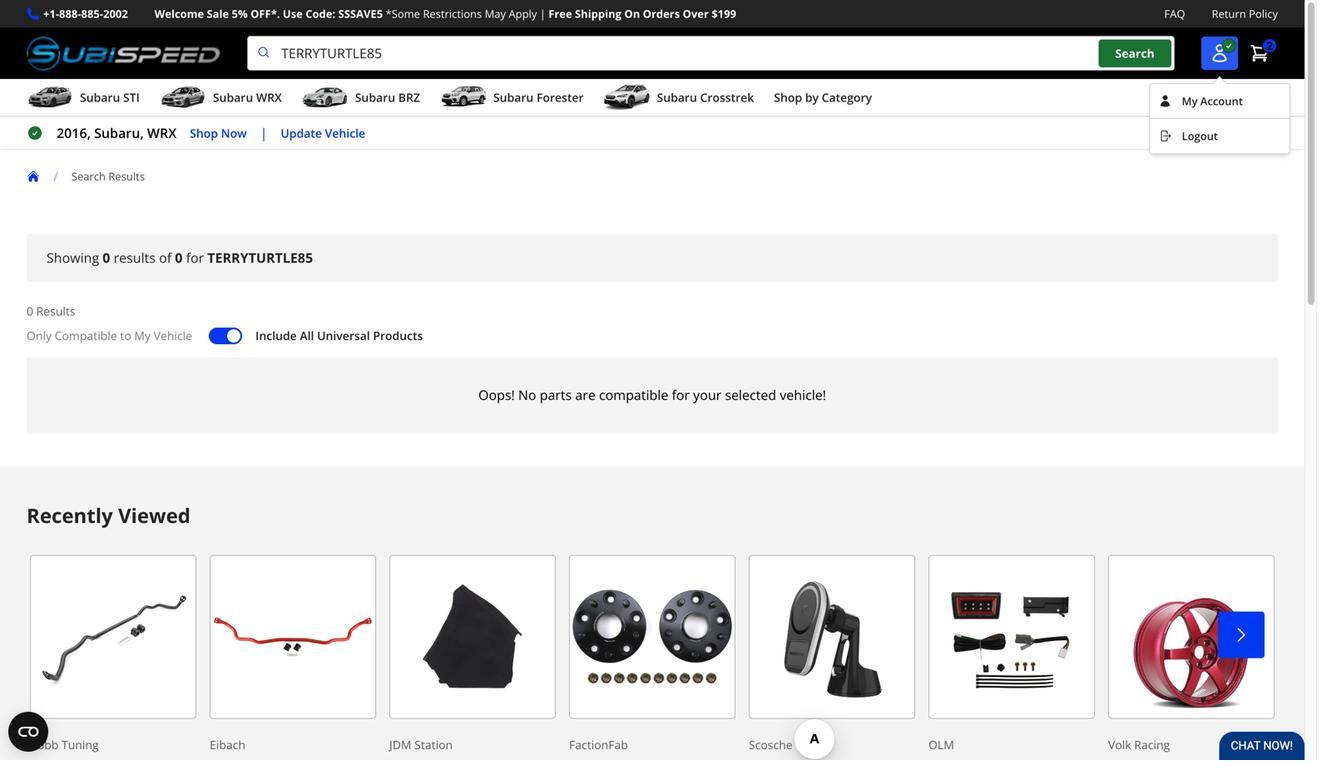 Task type: describe. For each thing, give the bounding box(es) containing it.
subaru for subaru crosstrek
[[657, 90, 698, 105]]

search button
[[1099, 39, 1172, 67]]

subaru crosstrek
[[657, 90, 754, 105]]

policy
[[1250, 6, 1279, 21]]

2 button
[[1242, 37, 1279, 70]]

update vehicle
[[281, 125, 366, 141]]

vlkwvdgy41ehr volk te37 saga hyper red 18x10 +41 - 2015+ wrx / 2015+ stix4, image
[[1109, 556, 1275, 720]]

shop now
[[190, 125, 247, 141]]

use
[[283, 6, 303, 21]]

brz
[[399, 90, 420, 105]]

recently
[[27, 502, 113, 529]]

off*.
[[251, 6, 280, 21]]

compatible
[[55, 328, 117, 344]]

shipping
[[575, 6, 622, 21]]

my account link
[[1151, 84, 1290, 118]]

all
[[300, 328, 314, 344]]

factionfab link
[[569, 556, 736, 761]]

search results
[[71, 169, 145, 184]]

2 horizontal spatial 0
[[175, 249, 183, 267]]

0 results
[[27, 304, 75, 319]]

*some
[[386, 6, 420, 21]]

+1-
[[43, 6, 59, 21]]

apply
[[509, 6, 537, 21]]

showing 0 results of 0 for terryturtle85
[[47, 249, 313, 267]]

forester
[[537, 90, 584, 105]]

on
[[625, 6, 640, 21]]

vehicle!
[[780, 386, 827, 404]]

results for search results
[[109, 169, 145, 184]]

search results link
[[71, 169, 158, 184]]

scompq5wd-xtsp scosche magicmount pro charge5 qi wireless mount, image
[[749, 556, 916, 720]]

ffa1.10213.1 factionfab wheel spacer set (20mm, 25mm) - 2015+ wrx / sti -20mm, image
[[569, 556, 736, 720]]

0 horizontal spatial my
[[134, 328, 151, 344]]

over
[[683, 6, 709, 21]]

update vehicle button
[[281, 124, 366, 143]]

are
[[576, 386, 596, 404]]

cobb tuning
[[30, 737, 99, 753]]

eibach
[[210, 737, 246, 753]]

oops! no parts are compatible for your selected vehicle!
[[479, 386, 827, 404]]

subaru sti
[[80, 90, 140, 105]]

subaru for subaru sti
[[80, 90, 120, 105]]

volk racing link
[[1109, 556, 1275, 761]]

return policy
[[1213, 6, 1279, 21]]

volk
[[1109, 737, 1132, 753]]

subaru sti button
[[27, 83, 140, 116]]

results
[[114, 249, 156, 267]]

+1-888-885-2002 link
[[43, 5, 128, 23]]

subaru wrx button
[[160, 83, 282, 116]]

2
[[1267, 38, 1274, 54]]

station
[[415, 737, 453, 753]]

jdm station
[[390, 737, 453, 753]]

of
[[159, 249, 172, 267]]

2016,
[[57, 124, 91, 142]]

+1-888-885-2002
[[43, 6, 128, 21]]

subaru forester
[[494, 90, 584, 105]]

search for search
[[1116, 45, 1155, 61]]

cobb tuning link
[[30, 556, 196, 761]]

oops!
[[479, 386, 515, 404]]

for for compatible
[[672, 386, 690, 404]]

universal
[[317, 328, 370, 344]]

parts
[[540, 386, 572, 404]]

selected
[[725, 386, 777, 404]]

jdm
[[390, 737, 412, 753]]

subispeed logo image
[[27, 36, 221, 71]]

0 vertical spatial my
[[1183, 94, 1198, 109]]

shop by category
[[774, 90, 872, 105]]

shop for shop now
[[190, 125, 218, 141]]

subaru for subaru forester
[[494, 90, 534, 105]]

include
[[256, 328, 297, 344]]

welcome
[[155, 6, 204, 21]]

your
[[694, 386, 722, 404]]

olm
[[929, 737, 955, 753]]

recently viewed
[[27, 502, 191, 529]]

sti
[[123, 90, 140, 105]]

restrictions
[[423, 6, 482, 21]]

0 horizontal spatial 0
[[27, 304, 33, 319]]

viewed
[[118, 502, 191, 529]]

return policy link
[[1213, 5, 1279, 23]]

a subaru crosstrek thumbnail image image
[[604, 85, 651, 110]]

sale
[[207, 6, 229, 21]]

a subaru forester thumbnail image image
[[440, 85, 487, 110]]

subaru,
[[94, 124, 144, 142]]

888-
[[59, 6, 81, 21]]

1 horizontal spatial 0
[[103, 249, 110, 267]]

shop now link
[[190, 124, 247, 143]]

shop by category button
[[774, 83, 872, 116]]



Task type: vqa. For each thing, say whether or not it's contained in the screenshot.
Volk
yes



Task type: locate. For each thing, give the bounding box(es) containing it.
| right now
[[260, 124, 268, 142]]

jdm station link
[[390, 556, 556, 761]]

may
[[485, 6, 506, 21]]

0 horizontal spatial search
[[71, 169, 106, 184]]

logout
[[1183, 129, 1219, 144]]

results down subaru,
[[109, 169, 145, 184]]

search for search results
[[71, 169, 106, 184]]

compatible
[[599, 386, 669, 404]]

0 up only in the top of the page
[[27, 304, 33, 319]]

vehicle down subaru brz dropdown button
[[325, 125, 366, 141]]

1 horizontal spatial for
[[672, 386, 690, 404]]

subaru right "a subaru crosstrek thumbnail image"
[[657, 90, 698, 105]]

$199
[[712, 6, 737, 21]]

eib7727.310 eibach anti roll 25mm front sway bar kit - 2015+ wrx, image
[[210, 556, 376, 720]]

3 subaru from the left
[[355, 90, 396, 105]]

shop left by
[[774, 90, 803, 105]]

subaru crosstrek button
[[604, 83, 754, 116]]

my right the "to"
[[134, 328, 151, 344]]

885-
[[81, 6, 103, 21]]

a subaru wrx thumbnail image image
[[160, 85, 206, 110]]

for right of
[[186, 249, 204, 267]]

| left free
[[540, 6, 546, 21]]

for left your
[[672, 386, 690, 404]]

0 horizontal spatial results
[[36, 304, 75, 319]]

products
[[373, 328, 423, 344]]

shop inside dropdown button
[[774, 90, 803, 105]]

0 horizontal spatial shop
[[190, 125, 218, 141]]

faq
[[1165, 6, 1186, 21]]

0 right of
[[175, 249, 183, 267]]

0 horizontal spatial wrx
[[147, 124, 177, 142]]

0 horizontal spatial vehicle
[[154, 328, 192, 344]]

1 horizontal spatial shop
[[774, 90, 803, 105]]

crosstrek
[[701, 90, 754, 105]]

sssave5
[[338, 6, 383, 21]]

scosche link
[[749, 556, 916, 761]]

vehicle
[[325, 125, 366, 141], [154, 328, 192, 344]]

4 subaru from the left
[[494, 90, 534, 105]]

1 vertical spatial vehicle
[[154, 328, 192, 344]]

results up only in the top of the page
[[36, 304, 75, 319]]

1 vertical spatial |
[[260, 124, 268, 142]]

5 subaru from the left
[[657, 90, 698, 105]]

subaru for subaru brz
[[355, 90, 396, 105]]

results
[[109, 169, 145, 184], [36, 304, 75, 319]]

0 horizontal spatial |
[[260, 124, 268, 142]]

faq link
[[1165, 5, 1186, 23]]

search
[[1116, 45, 1155, 61], [71, 169, 106, 184]]

1 horizontal spatial wrx
[[256, 90, 282, 105]]

update
[[281, 125, 322, 141]]

cobcb-050fz-24 cobb subaru front sway bar 24mm - 2 position adjustable - 2015-2021 subaru wrx, image
[[30, 556, 196, 720]]

1 vertical spatial shop
[[190, 125, 218, 141]]

results for 0 results
[[36, 304, 75, 319]]

0 vertical spatial results
[[109, 169, 145, 184]]

subaru inside dropdown button
[[657, 90, 698, 105]]

shop left now
[[190, 125, 218, 141]]

only compatible to my vehicle
[[27, 328, 192, 344]]

subaru brz button
[[302, 83, 420, 116]]

account
[[1201, 94, 1244, 109]]

1 subaru from the left
[[80, 90, 120, 105]]

0
[[103, 249, 110, 267], [175, 249, 183, 267], [27, 304, 33, 319]]

1 vertical spatial search
[[71, 169, 106, 184]]

0 horizontal spatial for
[[186, 249, 204, 267]]

1 horizontal spatial vehicle
[[325, 125, 366, 141]]

1 horizontal spatial |
[[540, 6, 546, 21]]

return
[[1213, 6, 1247, 21]]

1 vertical spatial wrx
[[147, 124, 177, 142]]

1 horizontal spatial my
[[1183, 94, 1198, 109]]

olma.70051.2 olm nb+r rear brake light / f1 style reverse w/ pnp adapter - 15+ wrx / sti -clear lens, gloss black base, red bar-wrx / sti, image
[[929, 556, 1096, 720]]

racing
[[1135, 737, 1171, 753]]

shop for shop by category
[[774, 90, 803, 105]]

dialog containing my account
[[1150, 73, 1291, 154]]

my left the account
[[1183, 94, 1198, 109]]

showing
[[47, 249, 99, 267]]

a subaru sti thumbnail image image
[[27, 85, 73, 110]]

logout button
[[1151, 119, 1290, 153]]

0 left results
[[103, 249, 110, 267]]

only
[[27, 328, 52, 344]]

no
[[519, 386, 537, 404]]

vehicle right the "to"
[[154, 328, 192, 344]]

for for 0
[[186, 249, 204, 267]]

factionfab
[[569, 737, 628, 753]]

tuning
[[62, 737, 99, 753]]

search inside button
[[1116, 45, 1155, 61]]

subaru wrx
[[213, 90, 282, 105]]

cobb
[[30, 737, 59, 753]]

search input field
[[247, 36, 1176, 71]]

subaru left brz
[[355, 90, 396, 105]]

1 horizontal spatial results
[[109, 169, 145, 184]]

my
[[1183, 94, 1198, 109], [134, 328, 151, 344]]

1 horizontal spatial search
[[1116, 45, 1155, 61]]

5%
[[232, 6, 248, 21]]

dialog
[[1150, 73, 1291, 154]]

by
[[806, 90, 819, 105]]

/
[[53, 167, 58, 185]]

terryturtle85
[[208, 249, 313, 267]]

0 vertical spatial for
[[186, 249, 204, 267]]

1 vertical spatial results
[[36, 304, 75, 319]]

code:
[[306, 6, 336, 21]]

subaru left forester
[[494, 90, 534, 105]]

welcome sale 5% off*. use code: sssave5 *some restrictions may apply | free shipping on orders over $199
[[155, 6, 737, 21]]

0 vertical spatial search
[[1116, 45, 1155, 61]]

2016, subaru, wrx
[[57, 124, 177, 142]]

wrx inside dropdown button
[[256, 90, 282, 105]]

my account
[[1183, 94, 1244, 109]]

0 vertical spatial vehicle
[[325, 125, 366, 141]]

vehicle inside button
[[325, 125, 366, 141]]

wrx up update
[[256, 90, 282, 105]]

free
[[549, 6, 572, 21]]

2002
[[103, 6, 128, 21]]

2 subaru from the left
[[213, 90, 253, 105]]

1 vertical spatial my
[[134, 328, 151, 344]]

shop
[[774, 90, 803, 105], [190, 125, 218, 141]]

0 vertical spatial wrx
[[256, 90, 282, 105]]

a subaru brz thumbnail image image
[[302, 85, 349, 110]]

to
[[120, 328, 131, 344]]

eibach link
[[210, 556, 376, 761]]

0 vertical spatial |
[[540, 6, 546, 21]]

subaru brz
[[355, 90, 420, 105]]

subaru for subaru wrx
[[213, 90, 253, 105]]

now
[[221, 125, 247, 141]]

1 vertical spatial for
[[672, 386, 690, 404]]

subaru up now
[[213, 90, 253, 105]]

wrx down a subaru wrx thumbnail image
[[147, 124, 177, 142]]

volk racing
[[1109, 737, 1171, 753]]

0 vertical spatial shop
[[774, 90, 803, 105]]

subaru
[[80, 90, 120, 105], [213, 90, 253, 105], [355, 90, 396, 105], [494, 90, 534, 105], [657, 90, 698, 105]]

scosche
[[749, 737, 793, 753]]

olm link
[[929, 556, 1096, 761]]

include all universal products
[[256, 328, 423, 344]]

jds15wrxstiebrkal 15-20 subaru wrx & sti jdm station alcantara style ebrake boot with red stitching, image
[[390, 556, 556, 720]]

orders
[[643, 6, 680, 21]]

home image
[[27, 170, 40, 183]]

open widget image
[[8, 713, 48, 753]]

subaru left sti
[[80, 90, 120, 105]]

|
[[540, 6, 546, 21], [260, 124, 268, 142]]



